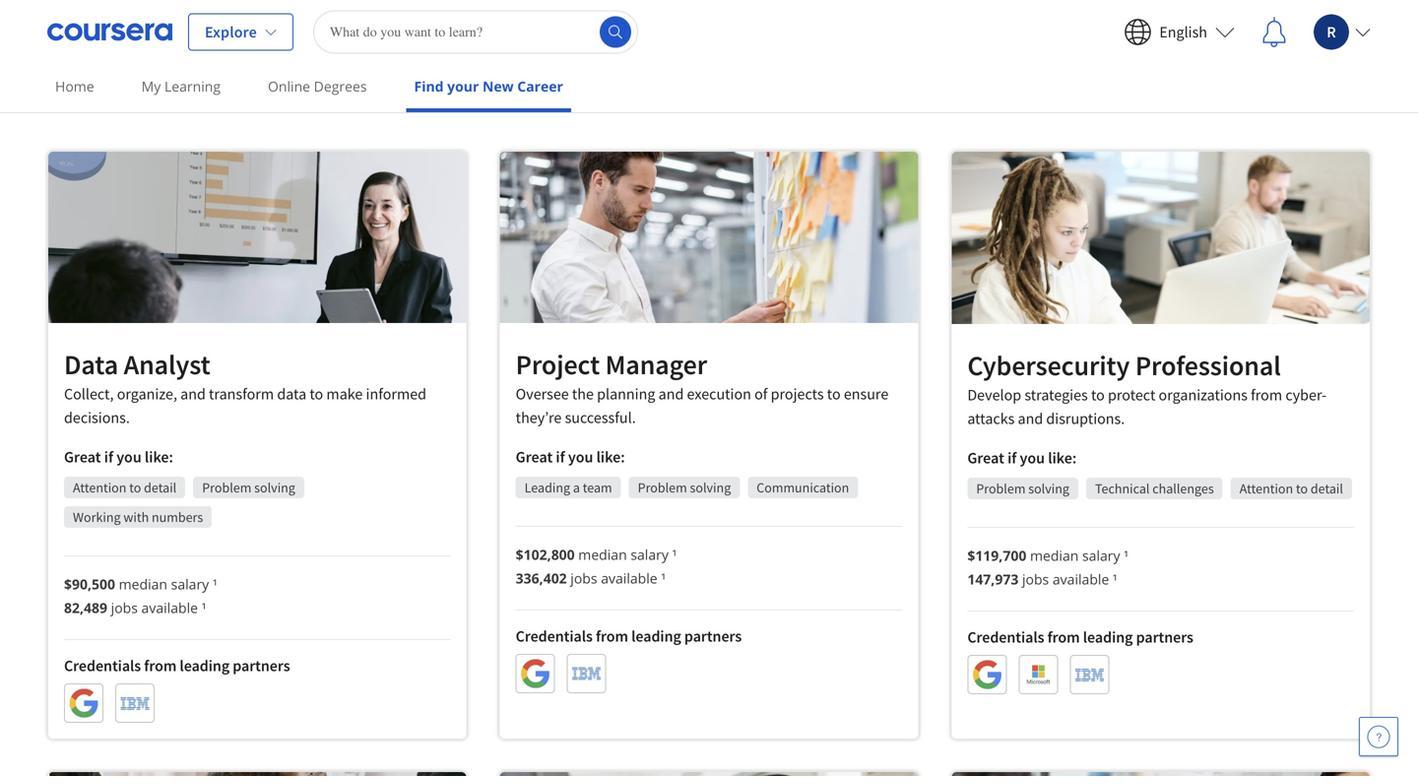 Task type: locate. For each thing, give the bounding box(es) containing it.
working
[[73, 509, 121, 526]]

credentials from leading partners down the $119,700 median salary ¹ 147,973 jobs available ¹
[[968, 628, 1194, 647]]

like: up "team" at the left bottom
[[597, 447, 625, 467]]

0 horizontal spatial solving
[[254, 479, 295, 497]]

leading for manager
[[632, 627, 682, 646]]

new
[[483, 77, 514, 96]]

solving down data
[[254, 479, 295, 497]]

None search field
[[313, 10, 638, 54]]

0 horizontal spatial problem solving
[[202, 479, 295, 497]]

0 horizontal spatial like:
[[145, 447, 173, 467]]

a
[[573, 479, 580, 496]]

communication
[[757, 479, 850, 496]]

0 horizontal spatial credentials
[[64, 656, 141, 676]]

credentials down 82,489
[[64, 656, 141, 676]]

1 horizontal spatial if
[[556, 447, 565, 467]]

and down manager
[[659, 384, 684, 404]]

problem solving up numbers at the left of the page
[[202, 479, 295, 497]]

if
[[556, 447, 565, 467], [104, 447, 113, 467], [1008, 448, 1017, 468]]

median right $102,800
[[579, 545, 627, 564]]

2 horizontal spatial jobs
[[1023, 570, 1050, 589]]

jobs right 147,973
[[1023, 570, 1050, 589]]

to
[[827, 384, 841, 404], [310, 384, 323, 404], [1092, 385, 1105, 405], [129, 479, 141, 497], [1297, 480, 1309, 498]]

problem right "team" at the left bottom
[[638, 479, 688, 496]]

2 horizontal spatial if
[[1008, 448, 1017, 468]]

credentials for project
[[516, 627, 593, 646]]

like: for cybersecurity
[[1049, 448, 1077, 468]]

0 horizontal spatial median
[[119, 575, 168, 594]]

if up "leading a team"
[[556, 447, 565, 467]]

2 horizontal spatial partners
[[1137, 628, 1194, 647]]

jobs right 336,402
[[571, 569, 598, 588]]

if down attacks
[[1008, 448, 1017, 468]]

challenges
[[1153, 480, 1215, 498]]

organize,
[[117, 384, 177, 404]]

credentials down 336,402
[[516, 627, 593, 646]]

median right $119,700
[[1031, 546, 1079, 565]]

2 horizontal spatial great if you like:
[[968, 448, 1077, 468]]

credentials from leading partners for professional
[[968, 628, 1194, 647]]

0 horizontal spatial salary
[[171, 575, 209, 594]]

from for data analyst
[[144, 656, 177, 676]]

from down $90,500 median salary ¹ 82,489 jobs available ¹ at the left bottom of the page
[[144, 656, 177, 676]]

All Careers (30) button
[[317, 72, 434, 103]]

jobs
[[571, 569, 598, 588], [1023, 570, 1050, 589], [111, 599, 138, 617]]

None button
[[651, 72, 749, 103], [753, 72, 906, 103], [910, 72, 1102, 103], [651, 72, 749, 103], [753, 72, 906, 103], [910, 72, 1102, 103]]

salary inside $102,800 median salary ¹ 336,402 jobs available ¹
[[631, 545, 669, 564]]

and inside data analyst collect, organize, and transform data to make informed decisions.
[[180, 384, 206, 404]]

great
[[516, 447, 553, 467], [64, 447, 101, 467], [968, 448, 1005, 468]]

median
[[579, 545, 627, 564], [1031, 546, 1079, 565], [119, 575, 168, 594]]

collect,
[[64, 384, 114, 404]]

2 horizontal spatial credentials from leading partners
[[968, 628, 1194, 647]]

1 horizontal spatial jobs
[[571, 569, 598, 588]]

available right 147,973
[[1053, 570, 1110, 589]]

problem up numbers at the left of the page
[[202, 479, 252, 497]]

1 horizontal spatial median
[[579, 545, 627, 564]]

1 horizontal spatial credentials from leading partners
[[516, 627, 742, 646]]

great for data analyst
[[64, 447, 101, 467]]

like: for project
[[597, 447, 625, 467]]

you down decisions.
[[116, 447, 142, 467]]

attention to detail down cyber-
[[1240, 480, 1344, 498]]

you for project
[[568, 447, 594, 467]]

and inside the project manager oversee the planning and execution of projects to ensure they're successful.
[[659, 384, 684, 404]]

with
[[123, 509, 149, 526]]

problem
[[638, 479, 688, 496], [202, 479, 252, 497], [977, 480, 1026, 498]]

attention to detail
[[73, 479, 177, 497], [1240, 480, 1344, 498]]

oversee
[[516, 384, 569, 404]]

median inside the $119,700 median salary ¹ 147,973 jobs available ¹
[[1031, 546, 1079, 565]]

you
[[568, 447, 594, 467], [116, 447, 142, 467], [1020, 448, 1046, 468]]

1 horizontal spatial attention to detail
[[1240, 480, 1344, 498]]

0 horizontal spatial credentials from leading partners
[[64, 656, 290, 676]]

credentials from leading partners for manager
[[516, 627, 742, 646]]

0 horizontal spatial you
[[116, 447, 142, 467]]

my
[[142, 77, 161, 96]]

partners for professional
[[1137, 628, 1194, 647]]

execution
[[687, 384, 752, 404]]

partners for manager
[[685, 627, 742, 646]]

salary
[[631, 545, 669, 564], [1083, 546, 1121, 565], [171, 575, 209, 594]]

0 horizontal spatial available
[[141, 599, 198, 617]]

median right $90,500
[[119, 575, 168, 594]]

to up disruptions.
[[1092, 385, 1105, 405]]

attention up working
[[73, 479, 127, 497]]

to inside cybersecurity professional develop strategies to protect organizations from cyber- attacks and disruptions.
[[1092, 385, 1105, 405]]

you for cybersecurity
[[1020, 448, 1046, 468]]

median for cybersecurity
[[1031, 546, 1079, 565]]

¹
[[673, 545, 677, 564], [1124, 546, 1129, 565], [661, 569, 666, 588], [1113, 570, 1118, 589], [213, 575, 217, 594], [202, 599, 206, 617]]

credentials
[[516, 627, 593, 646], [968, 628, 1045, 647], [64, 656, 141, 676]]

ensure
[[844, 384, 889, 404]]

2 horizontal spatial great
[[968, 448, 1005, 468]]

from down $102,800 median salary ¹ 336,402 jobs available ¹
[[596, 627, 629, 646]]

great if you like: down decisions.
[[64, 447, 173, 467]]

1 horizontal spatial great if you like:
[[516, 447, 625, 467]]

credentials from leading partners
[[516, 627, 742, 646], [968, 628, 1194, 647], [64, 656, 290, 676]]

problem for project manager
[[638, 479, 688, 496]]

credentials from leading partners down $90,500 median salary ¹ 82,489 jobs available ¹ at the left bottom of the page
[[64, 656, 290, 676]]

1 horizontal spatial salary
[[631, 545, 669, 564]]

2 horizontal spatial median
[[1031, 546, 1079, 565]]

if for project
[[556, 447, 565, 467]]

jobs right 82,489
[[111, 599, 138, 617]]

software engineering & it (13)
[[451, 79, 634, 97]]

jobs inside $102,800 median salary ¹ 336,402 jobs available ¹
[[571, 569, 598, 588]]

solving left 'communication'
[[690, 479, 731, 496]]

great down attacks
[[968, 448, 1005, 468]]

jobs for data
[[111, 599, 138, 617]]

leading for analyst
[[180, 656, 230, 676]]

median for project
[[579, 545, 627, 564]]

successful.
[[565, 408, 636, 427]]

0 horizontal spatial jobs
[[111, 599, 138, 617]]

like: down disruptions.
[[1049, 448, 1077, 468]]

1 horizontal spatial and
[[659, 384, 684, 404]]

leading
[[632, 627, 682, 646], [1084, 628, 1134, 647], [180, 656, 230, 676]]

to inside data analyst collect, organize, and transform data to make informed decisions.
[[310, 384, 323, 404]]

2 horizontal spatial available
[[1053, 570, 1110, 589]]

attention
[[73, 479, 127, 497], [1240, 480, 1294, 498]]

What do you want to learn? text field
[[313, 10, 638, 54]]

career
[[518, 77, 564, 96]]

option group
[[317, 72, 1102, 103]]

solving
[[690, 479, 731, 496], [254, 479, 295, 497], [1029, 480, 1070, 498]]

2 horizontal spatial credentials
[[968, 628, 1045, 647]]

2 horizontal spatial salary
[[1083, 546, 1121, 565]]

available right 82,489
[[141, 599, 198, 617]]

0 horizontal spatial leading
[[180, 656, 230, 676]]

1 horizontal spatial solving
[[690, 479, 731, 496]]

leading down $90,500 median salary ¹ 82,489 jobs available ¹ at the left bottom of the page
[[180, 656, 230, 676]]

1 horizontal spatial available
[[601, 569, 658, 588]]

if down decisions.
[[104, 447, 113, 467]]

credentials down 147,973
[[968, 628, 1045, 647]]

problem solving right "team" at the left bottom
[[638, 479, 731, 496]]

0 horizontal spatial great
[[64, 447, 101, 467]]

from down the $119,700 median salary ¹ 147,973 jobs available ¹
[[1048, 628, 1081, 647]]

available inside $90,500 median salary ¹ 82,489 jobs available ¹
[[141, 599, 198, 617]]

of
[[755, 384, 768, 404]]

2 horizontal spatial and
[[1018, 409, 1044, 429]]

manager
[[606, 347, 708, 382]]

Software Engineering & IT (13) button
[[438, 72, 647, 103]]

1 horizontal spatial great
[[516, 447, 553, 467]]

1 horizontal spatial problem
[[638, 479, 688, 496]]

jobs inside the $119,700 median salary ¹ 147,973 jobs available ¹
[[1023, 570, 1050, 589]]

salary for manager
[[631, 545, 669, 564]]

and
[[659, 384, 684, 404], [180, 384, 206, 404], [1018, 409, 1044, 429]]

great if you like: for project
[[516, 447, 625, 467]]

english
[[1160, 22, 1208, 42]]

1 horizontal spatial you
[[568, 447, 594, 467]]

2 horizontal spatial problem solving
[[977, 480, 1070, 498]]

available for analyst
[[141, 599, 198, 617]]

to left ensure
[[827, 384, 841, 404]]

to right data
[[310, 384, 323, 404]]

leading for professional
[[1084, 628, 1134, 647]]

attention to detail up with
[[73, 479, 177, 497]]

great if you like: down attacks
[[968, 448, 1077, 468]]

available
[[601, 569, 658, 588], [1053, 570, 1110, 589], [141, 599, 198, 617]]

from left cyber-
[[1252, 385, 1283, 405]]

1 horizontal spatial credentials
[[516, 627, 593, 646]]

project manager image
[[500, 152, 919, 323]]

jobs inside $90,500 median salary ¹ 82,489 jobs available ¹
[[111, 599, 138, 617]]

data analyst collect, organize, and transform data to make informed decisions.
[[64, 347, 427, 428]]

detail down cyber-
[[1311, 480, 1344, 498]]

problem solving up $119,700
[[977, 480, 1070, 498]]

great if you like:
[[516, 447, 625, 467], [64, 447, 173, 467], [968, 448, 1077, 468]]

0 horizontal spatial problem
[[202, 479, 252, 497]]

1 horizontal spatial detail
[[1311, 480, 1344, 498]]

from inside cybersecurity professional develop strategies to protect organizations from cyber- attacks and disruptions.
[[1252, 385, 1283, 405]]

problem for data analyst
[[202, 479, 252, 497]]

0 horizontal spatial and
[[180, 384, 206, 404]]

detail up numbers at the left of the page
[[144, 479, 177, 497]]

2 horizontal spatial solving
[[1029, 480, 1070, 498]]

great if you like: up "leading a team"
[[516, 447, 625, 467]]

1 horizontal spatial like:
[[597, 447, 625, 467]]

salary inside the $119,700 median salary ¹ 147,973 jobs available ¹
[[1083, 546, 1121, 565]]

from
[[1252, 385, 1283, 405], [596, 627, 629, 646], [1048, 628, 1081, 647], [144, 656, 177, 676]]

0 horizontal spatial great if you like:
[[64, 447, 173, 467]]

working with numbers
[[73, 509, 203, 526]]

the
[[572, 384, 594, 404]]

$119,700 median salary ¹ 147,973 jobs available ¹
[[968, 546, 1129, 589]]

leading down $102,800 median salary ¹ 336,402 jobs available ¹
[[632, 627, 682, 646]]

available right 336,402
[[601, 569, 658, 588]]

attention right the challenges
[[1240, 480, 1294, 498]]

make
[[327, 384, 363, 404]]

2 horizontal spatial like:
[[1049, 448, 1077, 468]]

data
[[64, 347, 118, 382]]

disruptions.
[[1047, 409, 1126, 429]]

0 horizontal spatial partners
[[233, 656, 290, 676]]

1 horizontal spatial problem solving
[[638, 479, 731, 496]]

home
[[55, 77, 94, 96]]

2 horizontal spatial leading
[[1084, 628, 1134, 647]]

and down analyst
[[180, 384, 206, 404]]

r
[[1328, 22, 1337, 42]]

like:
[[597, 447, 625, 467], [145, 447, 173, 467], [1049, 448, 1077, 468]]

find your new career
[[414, 77, 564, 96]]

problem solving
[[638, 479, 731, 496], [202, 479, 295, 497], [977, 480, 1070, 498]]

project
[[516, 347, 600, 382]]

like: up numbers at the left of the page
[[145, 447, 173, 467]]

if for data
[[104, 447, 113, 467]]

median inside $102,800 median salary ¹ 336,402 jobs available ¹
[[579, 545, 627, 564]]

salary for professional
[[1083, 546, 1121, 565]]

you down strategies
[[1020, 448, 1046, 468]]

great down decisions.
[[64, 447, 101, 467]]

problem solving for analyst
[[202, 479, 295, 497]]

leading down the $119,700 median salary ¹ 147,973 jobs available ¹
[[1084, 628, 1134, 647]]

great if you like: for data
[[64, 447, 173, 467]]

great up leading
[[516, 447, 553, 467]]

solving left technical at the right bottom of page
[[1029, 480, 1070, 498]]

careers
[[349, 79, 395, 97]]

cyber-
[[1286, 385, 1327, 405]]

0 horizontal spatial detail
[[144, 479, 177, 497]]

credentials from leading partners down $102,800 median salary ¹ 336,402 jobs available ¹
[[516, 627, 742, 646]]

find your new career link
[[406, 64, 571, 112]]

problem solving for manager
[[638, 479, 731, 496]]

partners
[[685, 627, 742, 646], [1137, 628, 1194, 647], [233, 656, 290, 676]]

problem up $119,700
[[977, 480, 1026, 498]]

available inside $102,800 median salary ¹ 336,402 jobs available ¹
[[601, 569, 658, 588]]

you up 'a'
[[568, 447, 594, 467]]

1 horizontal spatial leading
[[632, 627, 682, 646]]

salary inside $90,500 median salary ¹ 82,489 jobs available ¹
[[171, 575, 209, 594]]

detail
[[144, 479, 177, 497], [1311, 480, 1344, 498]]

median inside $90,500 median salary ¹ 82,489 jobs available ¹
[[119, 575, 168, 594]]

1 horizontal spatial partners
[[685, 627, 742, 646]]

2 horizontal spatial you
[[1020, 448, 1046, 468]]

$90,500 median salary ¹ 82,489 jobs available ¹
[[64, 575, 217, 617]]

available inside the $119,700 median salary ¹ 147,973 jobs available ¹
[[1053, 570, 1110, 589]]

transform
[[209, 384, 274, 404]]

and down strategies
[[1018, 409, 1044, 429]]

find
[[414, 77, 444, 96]]

like: for data
[[145, 447, 173, 467]]

to up with
[[129, 479, 141, 497]]

0 horizontal spatial if
[[104, 447, 113, 467]]



Task type: vqa. For each thing, say whether or not it's contained in the screenshot.
organize,
yes



Task type: describe. For each thing, give the bounding box(es) containing it.
available for professional
[[1053, 570, 1110, 589]]

82,489
[[64, 599, 107, 617]]

data
[[277, 384, 307, 404]]

your
[[448, 77, 479, 96]]

home link
[[47, 64, 102, 108]]

(30)
[[397, 79, 421, 97]]

2 horizontal spatial problem
[[977, 480, 1026, 498]]

if for cybersecurity
[[1008, 448, 1017, 468]]

projects
[[771, 384, 824, 404]]

(13)
[[611, 79, 634, 97]]

jobs for project
[[571, 569, 598, 588]]

learning
[[165, 77, 221, 96]]

explore button
[[188, 13, 294, 51]]

coursera image
[[47, 16, 172, 48]]

informed
[[366, 384, 427, 404]]

numbers
[[152, 509, 203, 526]]

$90,500
[[64, 575, 115, 594]]

0 horizontal spatial attention
[[73, 479, 127, 497]]

online
[[268, 77, 310, 96]]

great for cybersecurity professional
[[968, 448, 1005, 468]]

all
[[330, 79, 346, 97]]

available for manager
[[601, 569, 658, 588]]

credentials for data
[[64, 656, 141, 676]]

to inside the project manager oversee the planning and execution of projects to ensure they're successful.
[[827, 384, 841, 404]]

to down cyber-
[[1297, 480, 1309, 498]]

engineering
[[508, 79, 581, 97]]

software
[[451, 79, 505, 97]]

cybersecurity
[[968, 348, 1131, 383]]

develop
[[968, 385, 1022, 405]]

online degrees link
[[260, 64, 375, 108]]

solving for manager
[[690, 479, 731, 496]]

english button
[[1113, 6, 1247, 58]]

$119,700
[[968, 546, 1027, 565]]

from for project manager
[[596, 627, 629, 646]]

partners for analyst
[[233, 656, 290, 676]]

&
[[584, 79, 593, 97]]

from for cybersecurity professional
[[1048, 628, 1081, 647]]

336,402
[[516, 569, 567, 588]]

147,973
[[968, 570, 1019, 589]]

analyst
[[124, 347, 211, 382]]

great if you like: for cybersecurity
[[968, 448, 1077, 468]]

online degrees
[[268, 77, 367, 96]]

salary for analyst
[[171, 575, 209, 594]]

jobs for cybersecurity
[[1023, 570, 1050, 589]]

protect
[[1109, 385, 1156, 405]]

option group containing all careers (30)
[[317, 72, 1102, 103]]

and inside cybersecurity professional develop strategies to protect organizations from cyber- attacks and disruptions.
[[1018, 409, 1044, 429]]

great for project manager
[[516, 447, 553, 467]]

cybersecurity analyst image
[[952, 152, 1371, 324]]

degrees
[[314, 77, 367, 96]]

decisions.
[[64, 408, 130, 428]]

you for data
[[116, 447, 142, 467]]

median for data
[[119, 575, 168, 594]]

team
[[583, 479, 613, 496]]

my learning
[[142, 77, 221, 96]]

solving for analyst
[[254, 479, 295, 497]]

project manager oversee the planning and execution of projects to ensure they're successful.
[[516, 347, 889, 427]]

$102,800 median salary ¹ 336,402 jobs available ¹
[[516, 545, 677, 588]]

r button
[[1303, 2, 1372, 62]]

cybersecurity professional develop strategies to protect organizations from cyber- attacks and disruptions.
[[968, 348, 1327, 429]]

they're
[[516, 408, 562, 427]]

technical challenges
[[1096, 480, 1215, 498]]

leading a team
[[525, 479, 613, 496]]

organizations
[[1159, 385, 1248, 405]]

1 horizontal spatial attention
[[1240, 480, 1294, 498]]

strategies
[[1025, 385, 1089, 405]]

it
[[596, 79, 608, 97]]

attacks
[[968, 409, 1015, 429]]

all careers (30)
[[330, 79, 421, 97]]

technical
[[1096, 480, 1150, 498]]

credentials for cybersecurity
[[968, 628, 1045, 647]]

explore
[[205, 22, 257, 42]]

data analyst image
[[48, 152, 467, 323]]

professional
[[1136, 348, 1282, 383]]

my learning link
[[134, 64, 229, 108]]

help center image
[[1368, 725, 1391, 749]]

0 horizontal spatial attention to detail
[[73, 479, 177, 497]]

leading
[[525, 479, 571, 496]]

planning
[[597, 384, 656, 404]]

$102,800
[[516, 545, 575, 564]]

credentials from leading partners for analyst
[[64, 656, 290, 676]]



